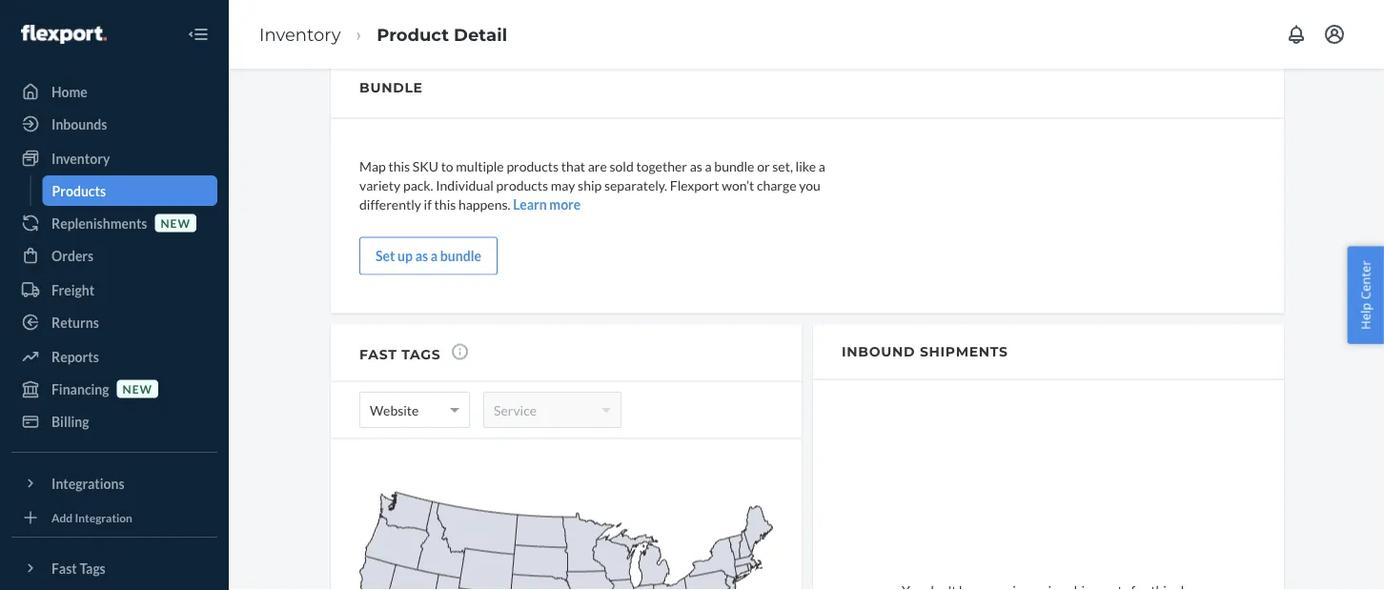 Task type: describe. For each thing, give the bounding box(es) containing it.
0 horizontal spatial this
[[388, 158, 410, 174]]

a inside button
[[431, 248, 438, 264]]

differently
[[359, 196, 421, 212]]

you
[[799, 177, 821, 193]]

map
[[359, 158, 386, 174]]

like
[[796, 158, 816, 174]]

shipments
[[920, 343, 1008, 360]]

breadcrumbs navigation
[[244, 7, 522, 62]]

happens.
[[459, 196, 510, 212]]

integrations
[[51, 475, 125, 491]]

inbounds link
[[11, 109, 217, 139]]

1 vertical spatial this
[[434, 196, 456, 212]]

bundle
[[359, 79, 423, 95]]

flexport
[[670, 177, 719, 193]]

financing
[[51, 381, 109, 397]]

integrations button
[[11, 468, 217, 499]]

1 vertical spatial inventory link
[[11, 143, 217, 173]]

1 horizontal spatial fast tags
[[359, 347, 441, 363]]

0 vertical spatial products
[[507, 158, 559, 174]]

returns link
[[11, 307, 217, 337]]

won't
[[722, 177, 754, 193]]

home
[[51, 83, 88, 100]]

learn more button
[[513, 195, 581, 214]]

service
[[494, 402, 537, 418]]

are
[[588, 158, 607, 174]]

together
[[636, 158, 687, 174]]

learn
[[513, 196, 547, 212]]

as inside map this sku to multiple products that are sold together as a bundle or set, like a variety pack. individual products may ship separately. flexport won't charge you differently if this happens.
[[690, 158, 702, 174]]

may
[[551, 177, 575, 193]]

as inside button
[[415, 248, 428, 264]]

tags inside dropdown button
[[80, 560, 106, 576]]

set up as a bundle button
[[359, 237, 498, 275]]

website option
[[370, 394, 419, 426]]

separately.
[[604, 177, 667, 193]]

integration
[[75, 510, 132, 524]]

individual
[[436, 177, 494, 193]]

sku
[[413, 158, 438, 174]]

new for replenishments
[[161, 216, 191, 230]]

to
[[441, 158, 453, 174]]

or
[[757, 158, 770, 174]]

open account menu image
[[1323, 23, 1346, 46]]

product detail link
[[377, 24, 507, 45]]

if
[[424, 196, 432, 212]]

map this sku to multiple products that are sold together as a bundle or set, like a variety pack. individual products may ship separately. flexport won't charge you differently if this happens.
[[359, 158, 825, 212]]

2 horizontal spatial a
[[819, 158, 825, 174]]

new for financing
[[123, 382, 153, 396]]

reports
[[51, 348, 99, 365]]

open notifications image
[[1285, 23, 1308, 46]]

set,
[[772, 158, 793, 174]]

replenishments
[[51, 215, 147, 231]]

products
[[52, 183, 106, 199]]

fast tags inside fast tags dropdown button
[[51, 560, 106, 576]]

home link
[[11, 76, 217, 107]]

that
[[561, 158, 585, 174]]

center
[[1357, 260, 1374, 299]]

help
[[1357, 303, 1374, 330]]

freight
[[51, 282, 94, 298]]

fast inside dropdown button
[[51, 560, 77, 576]]

bundle inside the set up as a bundle button
[[440, 248, 481, 264]]

products link
[[42, 175, 217, 206]]

pack.
[[403, 177, 433, 193]]

up
[[398, 248, 413, 264]]

product detail
[[377, 24, 507, 45]]

detail
[[454, 24, 507, 45]]



Task type: vqa. For each thing, say whether or not it's contained in the screenshot.
Learn more "button"
yes



Task type: locate. For each thing, give the bounding box(es) containing it.
freight link
[[11, 275, 217, 305]]

1 horizontal spatial fast
[[359, 347, 397, 363]]

0 vertical spatial fast tags
[[359, 347, 441, 363]]

as up flexport
[[690, 158, 702, 174]]

fast tags up website
[[359, 347, 441, 363]]

billing
[[51, 413, 89, 429]]

tags
[[401, 347, 441, 363], [80, 560, 106, 576]]

multiple
[[456, 158, 504, 174]]

fast up website
[[359, 347, 397, 363]]

bundle up won't
[[714, 158, 754, 174]]

as right up on the left top
[[415, 248, 428, 264]]

1 horizontal spatial bundle
[[714, 158, 754, 174]]

orders link
[[11, 240, 217, 271]]

help center
[[1357, 260, 1374, 330]]

add
[[51, 510, 73, 524]]

1 horizontal spatial tags
[[401, 347, 441, 363]]

sold
[[610, 158, 634, 174]]

this
[[388, 158, 410, 174], [434, 196, 456, 212]]

0 horizontal spatial inventory link
[[11, 143, 217, 173]]

1 horizontal spatial new
[[161, 216, 191, 230]]

1 vertical spatial as
[[415, 248, 428, 264]]

bundle
[[714, 158, 754, 174], [440, 248, 481, 264]]

fast tags
[[359, 347, 441, 363], [51, 560, 106, 576]]

add integration link
[[11, 506, 217, 529]]

bundle inside map this sku to multiple products that are sold together as a bundle or set, like a variety pack. individual products may ship separately. flexport won't charge you differently if this happens.
[[714, 158, 754, 174]]

1 horizontal spatial inventory link
[[259, 24, 341, 45]]

orders
[[51, 247, 94, 264]]

variety
[[359, 177, 401, 193]]

a up flexport
[[705, 158, 712, 174]]

0 horizontal spatial new
[[123, 382, 153, 396]]

fast tags button
[[11, 553, 217, 583]]

help center button
[[1347, 246, 1384, 344]]

1 vertical spatial bundle
[[440, 248, 481, 264]]

inbound shipments
[[842, 343, 1008, 360]]

1 horizontal spatial as
[[690, 158, 702, 174]]

1 vertical spatial fast tags
[[51, 560, 106, 576]]

products up may
[[507, 158, 559, 174]]

inbound
[[842, 343, 915, 360]]

new down the products 'link'
[[161, 216, 191, 230]]

0 vertical spatial tags
[[401, 347, 441, 363]]

this right the if
[[434, 196, 456, 212]]

set up as a bundle
[[376, 248, 481, 264]]

inventory inside breadcrumbs navigation
[[259, 24, 341, 45]]

0 horizontal spatial fast
[[51, 560, 77, 576]]

a
[[705, 158, 712, 174], [819, 158, 825, 174], [431, 248, 438, 264]]

set
[[376, 248, 395, 264]]

0 vertical spatial inventory link
[[259, 24, 341, 45]]

tags up website
[[401, 347, 441, 363]]

1 horizontal spatial inventory
[[259, 24, 341, 45]]

close navigation image
[[187, 23, 210, 46]]

1 vertical spatial inventory
[[51, 150, 110, 166]]

website
[[370, 402, 419, 418]]

1 vertical spatial products
[[496, 177, 548, 193]]

1 horizontal spatial this
[[434, 196, 456, 212]]

fast
[[359, 347, 397, 363], [51, 560, 77, 576]]

0 vertical spatial bundle
[[714, 158, 754, 174]]

a right up on the left top
[[431, 248, 438, 264]]

inventory
[[259, 24, 341, 45], [51, 150, 110, 166]]

0 vertical spatial as
[[690, 158, 702, 174]]

1 vertical spatial tags
[[80, 560, 106, 576]]

0 horizontal spatial fast tags
[[51, 560, 106, 576]]

charge
[[757, 177, 796, 193]]

a right the like
[[819, 158, 825, 174]]

learn more
[[513, 196, 581, 212]]

add integration
[[51, 510, 132, 524]]

1 horizontal spatial a
[[705, 158, 712, 174]]

0 vertical spatial inventory
[[259, 24, 341, 45]]

bundle right up on the left top
[[440, 248, 481, 264]]

products
[[507, 158, 559, 174], [496, 177, 548, 193]]

ship
[[578, 177, 602, 193]]

flexport logo image
[[21, 25, 107, 44]]

0 vertical spatial new
[[161, 216, 191, 230]]

as
[[690, 158, 702, 174], [415, 248, 428, 264]]

billing link
[[11, 406, 217, 437]]

0 horizontal spatial inventory
[[51, 150, 110, 166]]

0 horizontal spatial a
[[431, 248, 438, 264]]

new down reports link
[[123, 382, 153, 396]]

0 vertical spatial this
[[388, 158, 410, 174]]

1 vertical spatial fast
[[51, 560, 77, 576]]

more
[[549, 196, 581, 212]]

0 horizontal spatial bundle
[[440, 248, 481, 264]]

inbounds
[[51, 116, 107, 132]]

0 horizontal spatial tags
[[80, 560, 106, 576]]

returns
[[51, 314, 99, 330]]

products up learn
[[496, 177, 548, 193]]

new
[[161, 216, 191, 230], [123, 382, 153, 396]]

fast tags down add integration
[[51, 560, 106, 576]]

inventory link
[[259, 24, 341, 45], [11, 143, 217, 173]]

tags down add integration
[[80, 560, 106, 576]]

0 vertical spatial fast
[[359, 347, 397, 363]]

this left sku
[[388, 158, 410, 174]]

fast down add
[[51, 560, 77, 576]]

0 horizontal spatial as
[[415, 248, 428, 264]]

product
[[377, 24, 449, 45]]

1 vertical spatial new
[[123, 382, 153, 396]]

reports link
[[11, 341, 217, 372]]



